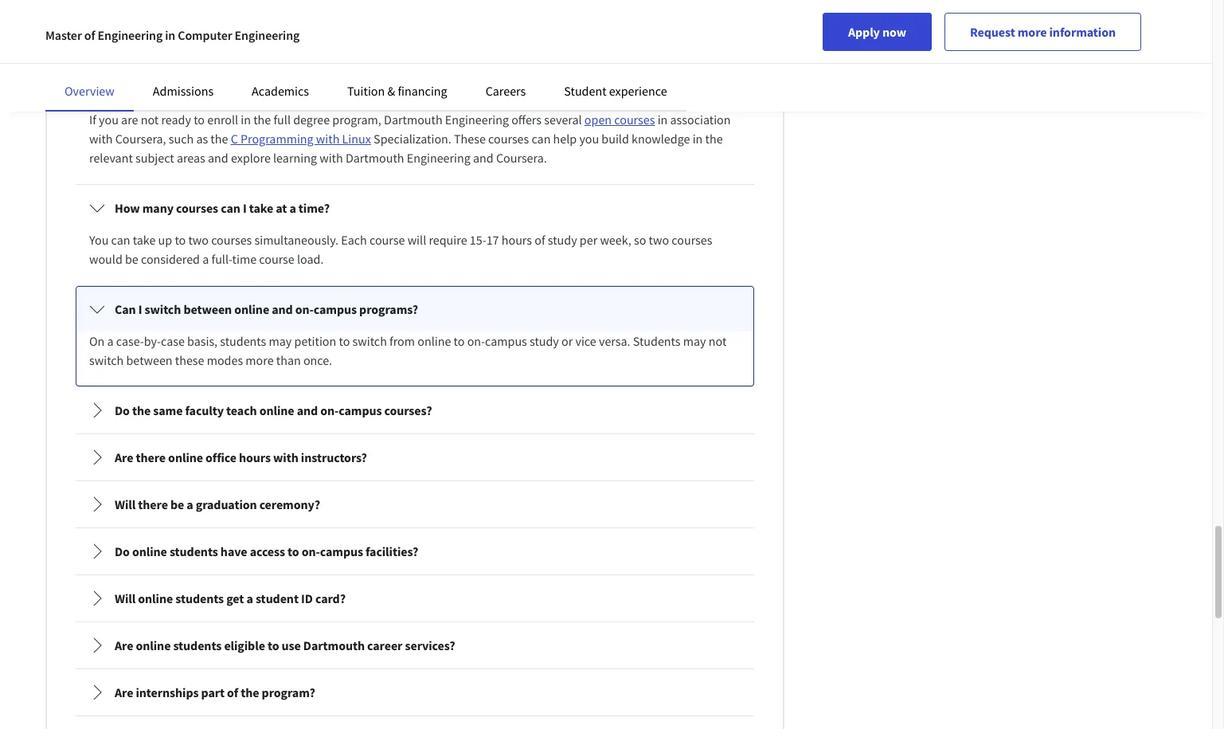 Task type: locate. For each thing, give the bounding box(es) containing it.
coursera,
[[115, 131, 166, 147]]

program? down founded
[[436, 80, 490, 96]]

are online students eligible to use dartmouth career services? button
[[77, 623, 754, 668]]

switch
[[145, 301, 181, 317], [353, 333, 387, 349], [89, 352, 124, 368]]

will inside will there be a graduation ceremony? dropdown button
[[115, 496, 136, 512]]

1 vertical spatial program?
[[262, 685, 315, 700]]

2 vertical spatial dartmouth
[[303, 638, 365, 653]]

of right part
[[227, 685, 238, 700]]

can for can i try a course before i apply or enroll in the full degree program?
[[115, 80, 136, 96]]

dartmouth
[[384, 112, 443, 128], [346, 150, 404, 166], [303, 638, 365, 653]]

of right 17
[[535, 232, 546, 248]]

0 vertical spatial course
[[173, 80, 209, 96]]

2 do from the top
[[115, 544, 130, 559]]

dartmouth inside the are online students eligible to use dartmouth career services? dropdown button
[[303, 638, 365, 653]]

you down open on the top left of page
[[580, 131, 599, 147]]

0 horizontal spatial between
[[126, 352, 173, 368]]

to right up
[[175, 232, 186, 248]]

more right "request"
[[1018, 24, 1048, 40]]

2 will from the top
[[115, 591, 136, 606]]

between up 'basis,'
[[184, 301, 232, 317]]

can left help
[[532, 131, 551, 147]]

student experience
[[564, 83, 668, 99]]

on- down 'can i switch between online and on-campus programs?' dropdown button
[[467, 333, 485, 349]]

1 vertical spatial you
[[580, 131, 599, 147]]

course left will
[[370, 232, 405, 248]]

0 vertical spatial do
[[115, 402, 130, 418]]

engineering left states
[[235, 27, 300, 43]]

17
[[487, 232, 499, 248]]

with down if
[[89, 131, 113, 147]]

academics link
[[252, 83, 309, 99]]

can up case- in the left of the page
[[115, 301, 136, 317]]

study left the vice
[[530, 333, 559, 349]]

there left graduation
[[138, 496, 168, 512]]

take
[[249, 200, 273, 216], [133, 232, 156, 248]]

can
[[532, 131, 551, 147], [221, 200, 240, 216], [111, 232, 130, 248]]

more left than
[[246, 352, 274, 368]]

be right would
[[125, 251, 138, 267]]

1 vertical spatial study
[[530, 333, 559, 349]]

0 vertical spatial more
[[1018, 24, 1048, 40]]

take left at
[[249, 200, 273, 216]]

2 vertical spatial are
[[115, 685, 133, 700]]

two right so
[[649, 232, 670, 248]]

week,
[[600, 232, 632, 248]]

not right students
[[709, 333, 727, 349]]

engineering down specialization.
[[407, 150, 471, 166]]

1 horizontal spatial be
[[170, 496, 184, 512]]

1 vertical spatial there
[[138, 496, 168, 512]]

i up case- in the left of the page
[[138, 301, 142, 317]]

1 vertical spatial take
[[133, 232, 156, 248]]

courses right many
[[176, 200, 218, 216]]

0 horizontal spatial you
[[99, 112, 119, 128]]

be left graduation
[[170, 496, 184, 512]]

1 vertical spatial between
[[126, 352, 173, 368]]

may right students
[[684, 333, 707, 349]]

can left at
[[221, 200, 240, 216]]

full-
[[212, 251, 232, 267]]

with
[[89, 131, 113, 147], [316, 131, 340, 147], [320, 150, 343, 166], [273, 449, 299, 465]]

the left c
[[211, 131, 228, 147]]

2 are from the top
[[115, 638, 133, 653]]

study inside on a case-by-case basis, students may petition to switch from online to on-campus study or vice versa. students may not switch between these modes more than once.
[[530, 333, 559, 349]]

in down before
[[241, 112, 251, 128]]

0 vertical spatial or
[[290, 80, 302, 96]]

specialization. these courses can help you build knowledge in the relevant subject areas and explore learning with dartmouth engineering and coursera.
[[89, 131, 723, 166]]

to right petition
[[339, 333, 350, 349]]

a left full-
[[203, 251, 209, 267]]

can i switch between online and on-campus programs?
[[115, 301, 418, 317]]

2 horizontal spatial can
[[532, 131, 551, 147]]

apply
[[257, 80, 288, 96]]

so
[[634, 232, 647, 248]]

3 are from the top
[[115, 685, 133, 700]]

0 horizontal spatial full
[[274, 112, 291, 128]]

1 vertical spatial be
[[170, 496, 184, 512]]

can for can i switch between online and on-campus programs?
[[115, 301, 136, 317]]

1 vertical spatial course
[[370, 232, 405, 248]]

can for i
[[221, 200, 240, 216]]

2 vertical spatial can
[[111, 232, 130, 248]]

to up as
[[194, 112, 205, 128]]

several
[[544, 112, 582, 128]]

2 horizontal spatial switch
[[353, 333, 387, 349]]

computer
[[178, 27, 232, 43]]

1 vertical spatial not
[[709, 333, 727, 349]]

do online students have access to on-campus facilities?
[[115, 544, 419, 559]]

are there online office hours with instructors? button
[[77, 435, 754, 480]]

a right at
[[290, 200, 296, 216]]

online inside on a case-by-case basis, students may petition to switch from online to on-campus study or vice versa. students may not switch between these modes more than once.
[[418, 333, 451, 349]]

1 horizontal spatial or
[[562, 333, 573, 349]]

courses up coursera.
[[489, 131, 529, 147]]

1 may from the left
[[269, 333, 292, 349]]

take left up
[[133, 232, 156, 248]]

or left the vice
[[562, 333, 573, 349]]

experience
[[609, 83, 668, 99]]

i
[[138, 80, 142, 96], [251, 80, 254, 96], [243, 200, 247, 216], [138, 301, 142, 317]]

or
[[290, 80, 302, 96], [562, 333, 573, 349]]

program?
[[436, 80, 490, 96], [262, 685, 315, 700]]

1 vertical spatial degree
[[293, 112, 330, 128]]

1 horizontal spatial take
[[249, 200, 273, 216]]

1 horizontal spatial full
[[374, 80, 393, 96]]

in inside "in association with coursera, such as the"
[[658, 112, 668, 128]]

per
[[580, 232, 598, 248]]

there
[[136, 449, 166, 465], [138, 496, 168, 512]]

1 horizontal spatial degree
[[395, 80, 434, 96]]

are for are internships part of the program?
[[115, 685, 133, 700]]

the
[[353, 80, 372, 96], [254, 112, 271, 128], [211, 131, 228, 147], [706, 131, 723, 147], [132, 402, 151, 418], [241, 685, 259, 700]]

association
[[671, 112, 731, 128]]

dartmouth right use
[[303, 638, 365, 653]]

careers link
[[486, 83, 526, 99]]

1 horizontal spatial between
[[184, 301, 232, 317]]

dartmouth down linux
[[346, 150, 404, 166]]

1 horizontal spatial not
[[709, 333, 727, 349]]

you right if
[[99, 112, 119, 128]]

2 horizontal spatial course
[[370, 232, 405, 248]]

hours right office
[[239, 449, 271, 465]]

can
[[115, 80, 136, 96], [115, 301, 136, 317]]

do for do online students have access to on-campus facilities?
[[115, 544, 130, 559]]

switch down on
[[89, 352, 124, 368]]

1 vertical spatial will
[[115, 591, 136, 606]]

study left per
[[548, 232, 577, 248]]

0 vertical spatial can
[[532, 131, 551, 147]]

to inside you can take up to two courses simultaneously. each course will require 15-17 hours of study per week, so two courses would be considered a full-time course load.
[[175, 232, 186, 248]]

study inside you can take up to two courses simultaneously. each course will require 15-17 hours of study per week, so two courses would be considered a full-time course load.
[[548, 232, 577, 248]]

1 vertical spatial can
[[221, 200, 240, 216]]

1 horizontal spatial enroll
[[305, 80, 338, 96]]

instructors?
[[301, 449, 367, 465]]

1 vertical spatial hours
[[239, 449, 271, 465]]

overview
[[65, 83, 115, 99]]

hours
[[502, 232, 532, 248], [239, 449, 271, 465]]

1 vertical spatial enroll
[[207, 112, 238, 128]]

0 horizontal spatial enroll
[[207, 112, 238, 128]]

0 horizontal spatial may
[[269, 333, 292, 349]]

with inside are there online office hours with instructors? dropdown button
[[273, 449, 299, 465]]

1 horizontal spatial you
[[580, 131, 599, 147]]

to down 'can i switch between online and on-campus programs?' dropdown button
[[454, 333, 465, 349]]

can inside you can take up to two courses simultaneously. each course will require 15-17 hours of study per week, so two courses would be considered a full-time course load.
[[111, 232, 130, 248]]

of inside the new england association of schools and colleges
[[690, 10, 701, 26]]

between inside dropdown button
[[184, 301, 232, 317]]

0 vertical spatial there
[[136, 449, 166, 465]]

may up than
[[269, 333, 292, 349]]

1 horizontal spatial can
[[221, 200, 240, 216]]

in up knowledge
[[658, 112, 668, 128]]

switch inside dropdown button
[[145, 301, 181, 317]]

case
[[161, 333, 185, 349]]

students left eligible
[[173, 638, 222, 653]]

on- up petition
[[295, 301, 314, 317]]

overview link
[[65, 83, 115, 99]]

a right on
[[107, 333, 114, 349]]

will there be a graduation ceremony?
[[115, 496, 320, 512]]

courses right so
[[672, 232, 713, 248]]

or inside dropdown button
[[290, 80, 302, 96]]

can inside dropdown button
[[115, 80, 136, 96]]

full
[[374, 80, 393, 96], [274, 112, 291, 128]]

and right schools
[[134, 29, 154, 45]]

if you are not ready to enroll in the full degree program, dartmouth engineering offers several open courses
[[89, 112, 655, 128]]

the right part
[[241, 685, 259, 700]]

dartmouth up specialization.
[[384, 112, 443, 128]]

1 horizontal spatial switch
[[145, 301, 181, 317]]

can inside specialization. these courses can help you build knowledge in the relevant subject areas and explore learning with dartmouth engineering and coursera.
[[532, 131, 551, 147]]

0 vertical spatial take
[[249, 200, 273, 216]]

can left try
[[115, 80, 136, 96]]

0 horizontal spatial be
[[125, 251, 138, 267]]

1 can from the top
[[115, 80, 136, 96]]

apply now button
[[823, 13, 932, 51]]

and down these
[[473, 150, 494, 166]]

are for are online students eligible to use dartmouth career services?
[[115, 638, 133, 653]]

0 vertical spatial degree
[[395, 80, 434, 96]]

0 horizontal spatial hours
[[239, 449, 271, 465]]

1 horizontal spatial hours
[[502, 232, 532, 248]]

1 vertical spatial more
[[246, 352, 274, 368]]

students left have
[[170, 544, 218, 559]]

student experience link
[[564, 83, 668, 99]]

c programming with linux link
[[231, 131, 371, 147]]

or right 'apply'
[[290, 80, 302, 96]]

can inside dropdown button
[[115, 301, 136, 317]]

i left try
[[138, 80, 142, 96]]

1 vertical spatial can
[[115, 301, 136, 317]]

0 horizontal spatial program?
[[262, 685, 315, 700]]

graduation
[[196, 496, 257, 512]]

do the same faculty teach online and on-campus courses? button
[[77, 388, 754, 433]]

1 horizontal spatial more
[[1018, 24, 1048, 40]]

students
[[633, 333, 681, 349]]

1 are from the top
[[115, 449, 133, 465]]

are for are there online office hours with instructors?
[[115, 449, 133, 465]]

open
[[585, 112, 612, 128]]

degree inside dropdown button
[[395, 80, 434, 96]]

1 vertical spatial do
[[115, 544, 130, 559]]

of
[[690, 10, 701, 26], [84, 27, 95, 43], [535, 232, 546, 248], [227, 685, 238, 700]]

will online students get a student id card? button
[[77, 576, 754, 621]]

founded
[[439, 29, 484, 45]]

students for have
[[170, 544, 218, 559]]

to right the 'access'
[[288, 544, 299, 559]]

request
[[971, 24, 1016, 40]]

study for or
[[530, 333, 559, 349]]

specialization.
[[374, 131, 452, 147]]

will online students get a student id card?
[[115, 591, 346, 606]]

programs?
[[359, 301, 418, 317]]

1 horizontal spatial may
[[684, 333, 707, 349]]

and up than
[[272, 301, 293, 317]]

will
[[115, 496, 136, 512], [115, 591, 136, 606]]

enroll
[[305, 80, 338, 96], [207, 112, 238, 128]]

can inside 'dropdown button'
[[221, 200, 240, 216]]

2 vertical spatial course
[[259, 251, 295, 267]]

in left computer
[[165, 27, 175, 43]]

1 will from the top
[[115, 496, 136, 512]]

0 vertical spatial enroll
[[305, 80, 338, 96]]

0 vertical spatial be
[[125, 251, 138, 267]]

two right up
[[188, 232, 209, 248]]

0 vertical spatial hours
[[502, 232, 532, 248]]

1 horizontal spatial two
[[649, 232, 670, 248]]

facilities?
[[366, 544, 419, 559]]

1885.
[[499, 29, 528, 45]]

0 vertical spatial not
[[141, 112, 159, 128]]

you can take up to two courses simultaneously. each course will require 15-17 hours of study per week, so two courses would be considered a full-time course load.
[[89, 232, 713, 267]]

1 horizontal spatial program?
[[436, 80, 490, 96]]

not right are
[[141, 112, 159, 128]]

0 horizontal spatial degree
[[293, 112, 330, 128]]

in up program,
[[340, 80, 351, 96]]

apply
[[849, 24, 880, 40]]

do online students have access to on-campus facilities? button
[[77, 529, 754, 574]]

course inside dropdown button
[[173, 80, 209, 96]]

do
[[115, 402, 130, 418], [115, 544, 130, 559]]

0 vertical spatial can
[[115, 80, 136, 96]]

dartmouth inside specialization. these courses can help you build knowledge in the relevant subject areas and explore learning with dartmouth engineering and coursera.
[[346, 150, 404, 166]]

and down as
[[208, 150, 229, 166]]

0 vertical spatial full
[[374, 80, 393, 96]]

0 horizontal spatial can
[[111, 232, 130, 248]]

0 horizontal spatial course
[[173, 80, 209, 96]]

are
[[121, 112, 138, 128]]

accreditor
[[382, 29, 436, 45]]

in down association
[[693, 131, 703, 147]]

course down simultaneously.
[[259, 251, 295, 267]]

relevant
[[89, 150, 133, 166]]

can right you
[[111, 232, 130, 248]]

1 vertical spatial are
[[115, 638, 133, 653]]

in
[[165, 27, 175, 43], [486, 29, 497, 45], [340, 80, 351, 96], [241, 112, 251, 128], [658, 112, 668, 128], [693, 131, 703, 147]]

versa.
[[599, 333, 631, 349]]

1 vertical spatial switch
[[353, 333, 387, 349]]

enroll left tuition
[[305, 80, 338, 96]]

up
[[158, 232, 172, 248]]

a inside you can take up to two courses simultaneously. each course will require 15-17 hours of study per week, so two courses would be considered a full-time course load.
[[203, 251, 209, 267]]

there down same
[[136, 449, 166, 465]]

2 can from the top
[[115, 301, 136, 317]]

switch up the case
[[145, 301, 181, 317]]

0 horizontal spatial more
[[246, 352, 274, 368]]

the down association
[[706, 131, 723, 147]]

with inside specialization. these courses can help you build knowledge in the relevant subject areas and explore learning with dartmouth engineering and coursera.
[[320, 150, 343, 166]]

will inside will online students get a student id card? dropdown button
[[115, 591, 136, 606]]

0 horizontal spatial or
[[290, 80, 302, 96]]

1 do from the top
[[115, 402, 130, 418]]

0 horizontal spatial take
[[133, 232, 156, 248]]

there for are
[[136, 449, 166, 465]]

switch left from
[[353, 333, 387, 349]]

the left same
[[132, 402, 151, 418]]

students
[[220, 333, 266, 349], [170, 544, 218, 559], [176, 591, 224, 606], [173, 638, 222, 653]]

0 horizontal spatial two
[[188, 232, 209, 248]]

with down linux
[[320, 150, 343, 166]]

0 vertical spatial will
[[115, 496, 136, 512]]

courses up full-
[[211, 232, 252, 248]]

0 vertical spatial study
[[548, 232, 577, 248]]

students up modes
[[220, 333, 266, 349]]

0 vertical spatial dartmouth
[[384, 112, 443, 128]]

more inside on a case-by-case basis, students may petition to switch from online to on-campus study or vice versa. students may not switch between these modes more than once.
[[246, 352, 274, 368]]

hours right 17
[[502, 232, 532, 248]]

more inside button
[[1018, 24, 1048, 40]]

a inside 'dropdown button'
[[290, 200, 296, 216]]

list item
[[76, 716, 755, 729]]

united
[[263, 29, 298, 45]]

and inside dropdown button
[[272, 301, 293, 317]]

courses up build
[[615, 112, 655, 128]]

a right try
[[164, 80, 170, 96]]

vice
[[576, 333, 597, 349]]

with up ceremony?
[[273, 449, 299, 465]]

0 vertical spatial are
[[115, 449, 133, 465]]

students left get
[[176, 591, 224, 606]]

1 two from the left
[[188, 232, 209, 248]]

master
[[45, 27, 82, 43]]

course up ready
[[173, 80, 209, 96]]

and down once.
[[297, 402, 318, 418]]

load.
[[297, 251, 324, 267]]

1 vertical spatial dartmouth
[[346, 150, 404, 166]]

2 vertical spatial switch
[[89, 352, 124, 368]]

be
[[125, 251, 138, 267], [170, 496, 184, 512]]

0 vertical spatial switch
[[145, 301, 181, 317]]

the left "&"
[[353, 80, 372, 96]]

you inside specialization. these courses can help you build knowledge in the relevant subject areas and explore learning with dartmouth engineering and coursera.
[[580, 131, 599, 147]]

do for do the same faculty teach online and on-campus courses?
[[115, 402, 130, 418]]

enroll up c
[[207, 112, 238, 128]]

1 vertical spatial or
[[562, 333, 573, 349]]

1 horizontal spatial course
[[259, 251, 295, 267]]

try
[[145, 80, 161, 96]]

0 vertical spatial you
[[99, 112, 119, 128]]

i left at
[[243, 200, 247, 216]]

of right association
[[690, 10, 701, 26]]

program,
[[333, 112, 382, 128]]

you
[[89, 232, 109, 248]]

0 vertical spatial between
[[184, 301, 232, 317]]

between down by-
[[126, 352, 173, 368]]



Task type: vqa. For each thing, say whether or not it's contained in the screenshot.
the Coursera image
no



Task type: describe. For each thing, give the bounding box(es) containing it.
take inside 'dropdown button'
[[249, 200, 273, 216]]

be inside you can take up to two courses simultaneously. each course will require 15-17 hours of study per week, so two courses would be considered a full-time course load.
[[125, 251, 138, 267]]

id
[[301, 591, 313, 606]]

schools
[[89, 29, 131, 45]]

a left graduation
[[187, 496, 193, 512]]

case-
[[116, 333, 144, 349]]

academics
[[252, 83, 309, 99]]

0 horizontal spatial not
[[141, 112, 159, 128]]

a left the united
[[254, 29, 260, 45]]

considered
[[141, 251, 200, 267]]

services?
[[405, 638, 456, 653]]

enroll inside dropdown button
[[305, 80, 338, 96]]

admissions link
[[153, 83, 214, 99]]

simultaneously.
[[255, 232, 339, 248]]

on a case-by-case basis, students may petition to switch from online to on-campus study or vice versa. students may not switch between these modes more than once.
[[89, 333, 727, 368]]

eligible
[[224, 638, 265, 653]]

courses?
[[385, 402, 432, 418]]

are online students eligible to use dartmouth career services?
[[115, 638, 456, 653]]

teach
[[226, 402, 257, 418]]

how many courses can i take at a time?
[[115, 200, 330, 216]]

now
[[883, 24, 907, 40]]

on- right the 'access'
[[302, 544, 320, 559]]

there for will
[[138, 496, 168, 512]]

i inside dropdown button
[[138, 301, 142, 317]]

2 may from the left
[[684, 333, 707, 349]]

or inside on a case-by-case basis, students may petition to switch from online to on-campus study or vice versa. students may not switch between these modes more than once.
[[562, 333, 573, 349]]

in inside specialization. these courses can help you build knowledge in the relevant subject areas and explore learning with dartmouth engineering and coursera.
[[693, 131, 703, 147]]

of inside dropdown button
[[227, 685, 238, 700]]

can i try a course before i apply or enroll in the full degree program? button
[[77, 65, 754, 110]]

0 horizontal spatial switch
[[89, 352, 124, 368]]

many
[[142, 200, 174, 216]]

explore
[[231, 150, 271, 166]]

require
[[429, 232, 467, 248]]

i inside 'dropdown button'
[[243, 200, 247, 216]]

same
[[153, 402, 183, 418]]

on- up instructors?
[[321, 402, 339, 418]]

career
[[367, 638, 403, 653]]

i left 'apply'
[[251, 80, 254, 96]]

each
[[341, 232, 367, 248]]

careers
[[486, 83, 526, 99]]

association
[[626, 10, 687, 26]]

basis,
[[187, 333, 218, 349]]

to left use
[[268, 638, 279, 653]]

request more information button
[[945, 13, 1142, 51]]

engineering up try
[[98, 27, 163, 43]]

offers
[[512, 112, 542, 128]]

card?
[[316, 591, 346, 606]]

petition
[[294, 333, 337, 349]]

request more information
[[971, 24, 1116, 40]]

do the same faculty teach online and on-campus courses?
[[115, 402, 432, 418]]

information
[[1050, 24, 1116, 40]]

take inside you can take up to two courses simultaneously. each course will require 15-17 hours of study per week, so two courses would be considered a full-time course load.
[[133, 232, 156, 248]]

campus inside dropdown button
[[314, 301, 357, 317]]

time?
[[299, 200, 330, 216]]

be inside will there be a graduation ceremony? dropdown button
[[170, 496, 184, 512]]

the inside "in association with coursera, such as the"
[[211, 131, 228, 147]]

engineering inside specialization. these courses can help you build knowledge in the relevant subject areas and explore learning with dartmouth engineering and coursera.
[[407, 150, 471, 166]]

new
[[553, 10, 577, 26]]

study for per
[[548, 232, 577, 248]]

colleges
[[157, 29, 202, 45]]

the inside specialization. these courses can help you build knowledge in the relevant subject areas and explore learning with dartmouth engineering and coursera.
[[706, 131, 723, 147]]

how
[[115, 200, 140, 216]]

new england association of schools and colleges
[[89, 10, 701, 45]]

c programming with linux
[[231, 131, 371, 147]]

regional
[[336, 29, 380, 45]]

states
[[301, 29, 334, 45]]

a inside on a case-by-case basis, students may petition to switch from online to on-campus study or vice versa. students may not switch between these modes more than once.
[[107, 333, 114, 349]]

online inside dropdown button
[[234, 301, 269, 317]]

than
[[276, 352, 301, 368]]

hours inside are there online office hours with instructors? dropdown button
[[239, 449, 271, 465]]

engineering up these
[[445, 112, 509, 128]]

of right master
[[84, 27, 95, 43]]

and inside the new england association of schools and colleges
[[134, 29, 154, 45]]

the up the programming
[[254, 112, 271, 128]]

open courses link
[[585, 112, 655, 128]]

before
[[212, 80, 248, 96]]

courses inside 'dropdown button'
[[176, 200, 218, 216]]

coursera.
[[496, 150, 547, 166]]

on
[[89, 333, 105, 349]]

1 vertical spatial full
[[274, 112, 291, 128]]

2 two from the left
[[649, 232, 670, 248]]

have
[[221, 544, 247, 559]]

campus inside on a case-by-case basis, students may petition to switch from online to on-campus study or vice versa. students may not switch between these modes more than once.
[[485, 333, 527, 349]]

students for get
[[176, 591, 224, 606]]

help
[[554, 131, 577, 147]]

will
[[408, 232, 427, 248]]

office
[[206, 449, 237, 465]]

build
[[602, 131, 629, 147]]

are there online office hours with instructors?
[[115, 449, 367, 465]]

can i switch between online and on-campus programs? button
[[77, 287, 754, 332]]

not inside on a case-by-case basis, students may petition to switch from online to on-campus study or vice versa. students may not switch between these modes more than once.
[[709, 333, 727, 349]]

full inside can i try a course before i apply or enroll in the full degree program? dropdown button
[[374, 80, 393, 96]]

ready
[[161, 112, 191, 128]]

courses inside specialization. these courses can help you build knowledge in the relevant subject areas and explore learning with dartmouth engineering and coursera.
[[489, 131, 529, 147]]

on- inside on a case-by-case basis, students may petition to switch from online to on-campus study or vice versa. students may not switch between these modes more than once.
[[467, 333, 485, 349]]

apply now
[[849, 24, 907, 40]]

areas
[[177, 150, 205, 166]]

0 vertical spatial program?
[[436, 80, 490, 96]]

in inside dropdown button
[[340, 80, 351, 96]]

student
[[256, 591, 299, 606]]

time
[[232, 251, 257, 267]]

internships
[[136, 685, 199, 700]]

with left linux
[[316, 131, 340, 147]]

a right get
[[247, 591, 253, 606]]

can for help
[[532, 131, 551, 147]]

admissions
[[153, 83, 214, 99]]

student
[[564, 83, 607, 99]]

students for eligible
[[173, 638, 222, 653]]

use
[[282, 638, 301, 653]]

will for will online students get a student id card?
[[115, 591, 136, 606]]

and inside dropdown button
[[297, 402, 318, 418]]

students inside on a case-by-case basis, students may petition to switch from online to on-campus study or vice versa. students may not switch between these modes more than once.
[[220, 333, 266, 349]]

ceremony?
[[260, 496, 320, 512]]

by-
[[144, 333, 161, 349]]

in left 1885.
[[486, 29, 497, 45]]

will for will there be a graduation ceremony?
[[115, 496, 136, 512]]

hours inside you can take up to two courses simultaneously. each course will require 15-17 hours of study per week, so two courses would be considered a full-time course load.
[[502, 232, 532, 248]]

of inside you can take up to two courses simultaneously. each course will require 15-17 hours of study per week, so two courses would be considered a full-time course load.
[[535, 232, 546, 248]]

these
[[454, 131, 486, 147]]

with inside "in association with coursera, such as the"
[[89, 131, 113, 147]]

learning
[[273, 150, 317, 166]]

as
[[196, 131, 208, 147]]

england
[[580, 10, 624, 26]]

are internships part of the program? button
[[77, 670, 754, 715]]

part
[[201, 685, 225, 700]]

master of engineering in computer engineering
[[45, 27, 300, 43]]

on- inside dropdown button
[[295, 301, 314, 317]]

between inside on a case-by-case basis, students may petition to switch from online to on-campus study or vice versa. students may not switch between these modes more than once.
[[126, 352, 173, 368]]

will there be a graduation ceremony? button
[[77, 482, 754, 527]]



